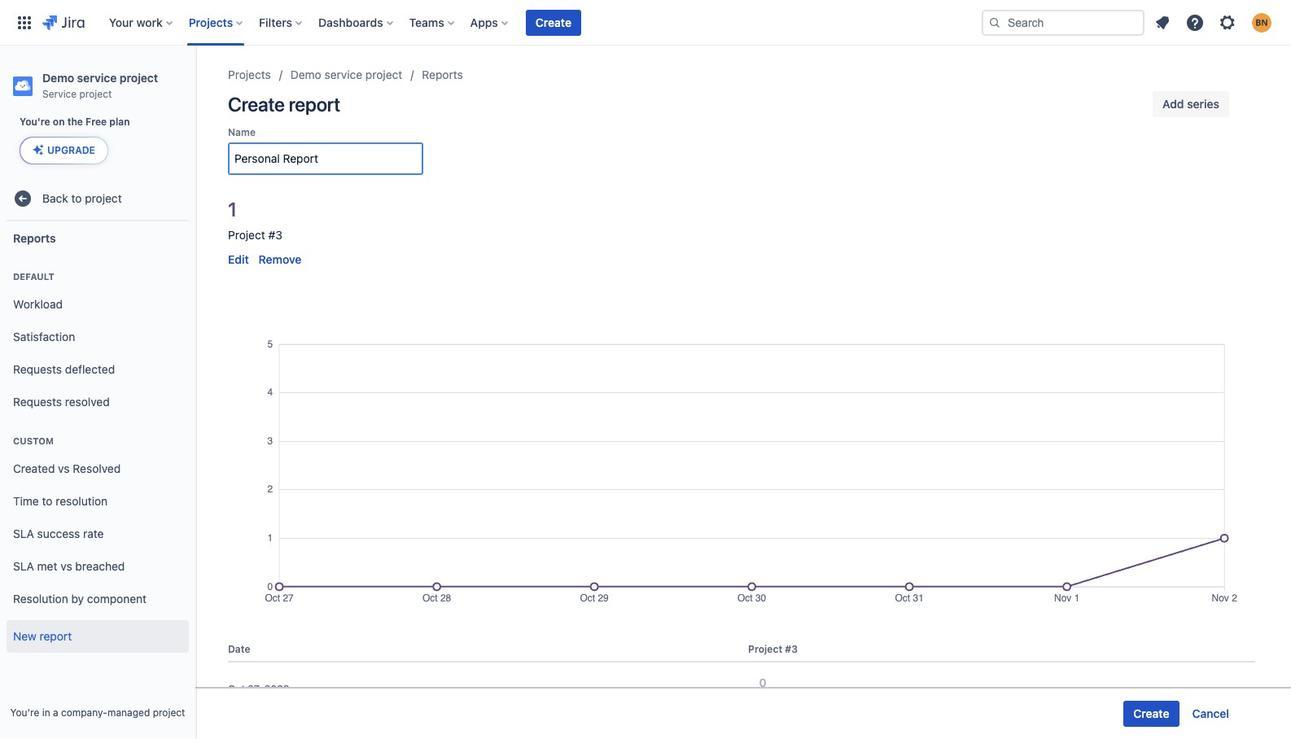 Task type: vqa. For each thing, say whether or not it's contained in the screenshot.
Hide
no



Task type: locate. For each thing, give the bounding box(es) containing it.
requests resolved
[[13, 395, 110, 409]]

project
[[228, 228, 265, 242], [749, 643, 783, 655]]

you're left "in"
[[10, 707, 39, 719]]

requests inside "link"
[[13, 362, 62, 376]]

1 horizontal spatial to
[[71, 191, 82, 205]]

1 requests from the top
[[13, 362, 62, 376]]

sla for sla met vs breached
[[13, 559, 34, 573]]

remove button
[[249, 247, 311, 273]]

Name field
[[230, 144, 422, 173]]

0 horizontal spatial to
[[42, 494, 53, 508]]

demo up service
[[42, 71, 74, 85]]

2 requests from the top
[[13, 395, 62, 409]]

the
[[67, 116, 83, 128]]

series
[[1188, 97, 1220, 111]]

1 horizontal spatial service
[[325, 68, 363, 81]]

1 vertical spatial create button
[[1124, 701, 1180, 727]]

2 horizontal spatial create
[[1134, 707, 1170, 721]]

1 vertical spatial projects
[[228, 68, 271, 81]]

0 vertical spatial reports
[[422, 68, 463, 81]]

service for demo service project service project
[[77, 71, 117, 85]]

projects link
[[228, 65, 271, 85]]

created vs resolved link
[[7, 453, 189, 485]]

1 vertical spatial sla
[[13, 559, 34, 573]]

rate
[[83, 527, 104, 540]]

project
[[366, 68, 403, 81], [120, 71, 158, 85], [79, 88, 112, 100], [85, 191, 122, 205], [153, 707, 185, 719]]

add series button
[[1153, 91, 1230, 117]]

service inside "demo service project service project"
[[77, 71, 117, 85]]

to right time at the left of the page
[[42, 494, 53, 508]]

teams button
[[405, 9, 461, 35]]

sla success rate link
[[7, 518, 189, 551]]

sla met vs breached link
[[7, 551, 189, 583]]

project inside "link"
[[366, 68, 403, 81]]

0 vertical spatial create button
[[526, 9, 582, 35]]

requests up custom
[[13, 395, 62, 409]]

new report
[[13, 629, 72, 643]]

resolution
[[13, 592, 68, 606]]

demo inside "demo service project service project"
[[42, 71, 74, 85]]

you're
[[20, 116, 50, 128], [10, 707, 39, 719]]

dashboards button
[[314, 9, 400, 35]]

demo inside "link"
[[291, 68, 322, 81]]

service up free
[[77, 71, 117, 85]]

project for back to project
[[85, 191, 122, 205]]

0 vertical spatial you're
[[20, 116, 50, 128]]

1
[[228, 198, 237, 221]]

custom group
[[7, 419, 189, 621]]

to inside group
[[42, 494, 53, 508]]

project left reports link
[[366, 68, 403, 81]]

0 vertical spatial requests
[[13, 362, 62, 376]]

1 horizontal spatial demo
[[291, 68, 322, 81]]

report for create report
[[289, 93, 341, 116]]

in
[[42, 707, 50, 719]]

deflected
[[65, 362, 115, 376]]

0 vertical spatial report
[[289, 93, 341, 116]]

1 vertical spatial report
[[40, 629, 72, 643]]

1 horizontal spatial create button
[[1124, 701, 1180, 727]]

projects right work
[[189, 15, 233, 29]]

demo service project link
[[291, 65, 403, 85]]

apps
[[471, 15, 498, 29]]

1 horizontal spatial reports
[[422, 68, 463, 81]]

0 horizontal spatial project
[[228, 228, 265, 242]]

reports down teams popup button
[[422, 68, 463, 81]]

1 vertical spatial you're
[[10, 707, 39, 719]]

1 vertical spatial create
[[228, 93, 285, 116]]

1 vertical spatial project
[[749, 643, 783, 655]]

0 horizontal spatial report
[[40, 629, 72, 643]]

1 vertical spatial #3
[[785, 643, 798, 655]]

1 vertical spatial requests
[[13, 395, 62, 409]]

teams
[[409, 15, 444, 29]]

breached
[[75, 559, 125, 573]]

settings image
[[1218, 13, 1238, 32]]

help image
[[1186, 13, 1205, 32]]

0 vertical spatial #3
[[268, 228, 282, 242]]

create report
[[228, 93, 341, 116]]

banner
[[0, 0, 1292, 46]]

filters button
[[254, 9, 309, 35]]

workload link
[[7, 288, 189, 321]]

vs right met
[[60, 559, 72, 573]]

0 horizontal spatial demo
[[42, 71, 74, 85]]

1 horizontal spatial #3
[[785, 643, 798, 655]]

company-
[[61, 707, 108, 719]]

1 horizontal spatial create
[[536, 15, 572, 29]]

1 vertical spatial vs
[[60, 559, 72, 573]]

date
[[228, 643, 250, 655]]

1 sla from the top
[[13, 527, 34, 540]]

time to resolution link
[[7, 485, 189, 518]]

edit
[[228, 252, 249, 266]]

plan
[[109, 116, 130, 128]]

reports
[[422, 68, 463, 81], [13, 231, 56, 245]]

your profile and settings image
[[1253, 13, 1272, 32]]

appswitcher icon image
[[15, 13, 34, 32]]

projects
[[189, 15, 233, 29], [228, 68, 271, 81]]

sla left met
[[13, 559, 34, 573]]

demo for demo service project
[[291, 68, 322, 81]]

requests
[[13, 362, 62, 376], [13, 395, 62, 409]]

report inside group
[[40, 629, 72, 643]]

0 vertical spatial create
[[536, 15, 572, 29]]

projects button
[[184, 9, 249, 35]]

projects inside popup button
[[189, 15, 233, 29]]

sidebar navigation image
[[178, 65, 213, 98]]

create right apps dropdown button at left
[[536, 15, 572, 29]]

0 horizontal spatial #3
[[268, 228, 282, 242]]

to
[[71, 191, 82, 205], [42, 494, 53, 508]]

0 vertical spatial projects
[[189, 15, 233, 29]]

projects up create report at the left of the page
[[228, 68, 271, 81]]

0 horizontal spatial create button
[[526, 9, 582, 35]]

primary element
[[10, 0, 982, 45]]

service
[[325, 68, 363, 81], [77, 71, 117, 85]]

create button left cancel button
[[1124, 701, 1180, 727]]

create button inside primary element
[[526, 9, 582, 35]]

0 horizontal spatial create
[[228, 93, 285, 116]]

project #3
[[749, 643, 798, 655]]

dashboards
[[319, 15, 383, 29]]

create button
[[526, 9, 582, 35], [1124, 701, 1180, 727]]

created vs resolved
[[13, 461, 121, 475]]

back to project link
[[7, 182, 189, 215]]

free
[[86, 116, 107, 128]]

1 vertical spatial reports
[[13, 231, 56, 245]]

project up plan
[[120, 71, 158, 85]]

you're left on
[[20, 116, 50, 128]]

reports up default
[[13, 231, 56, 245]]

report down demo service project "link"
[[289, 93, 341, 116]]

demo for demo service project service project
[[42, 71, 74, 85]]

default group
[[7, 254, 189, 424]]

you're for you're in a company-managed project
[[10, 707, 39, 719]]

banner containing your work
[[0, 0, 1292, 46]]

1 horizontal spatial report
[[289, 93, 341, 116]]

sla met vs breached
[[13, 559, 125, 573]]

cancel
[[1193, 707, 1230, 721]]

0 vertical spatial to
[[71, 191, 82, 205]]

create button right apps dropdown button at left
[[526, 9, 582, 35]]

you're on the free plan
[[20, 116, 130, 128]]

vs
[[58, 461, 70, 475], [60, 559, 72, 573]]

project right back
[[85, 191, 122, 205]]

work
[[136, 15, 163, 29]]

vs right created
[[58, 461, 70, 475]]

sla success rate
[[13, 527, 104, 540]]

2 sla from the top
[[13, 559, 34, 573]]

apps button
[[466, 9, 515, 35]]

service down dashboards
[[325, 68, 363, 81]]

report right the new
[[40, 629, 72, 643]]

demo up create report at the left of the page
[[291, 68, 322, 81]]

requests down 'satisfaction'
[[13, 362, 62, 376]]

#3
[[268, 228, 282, 242], [785, 643, 798, 655]]

your work button
[[104, 9, 179, 35]]

report for new report
[[40, 629, 72, 643]]

sla down time at the left of the page
[[13, 527, 34, 540]]

create left cancel
[[1134, 707, 1170, 721]]

27,
[[248, 683, 262, 695]]

jira image
[[42, 13, 85, 32], [42, 13, 85, 32]]

0 vertical spatial project
[[228, 228, 265, 242]]

service inside "link"
[[325, 68, 363, 81]]

to for time
[[42, 494, 53, 508]]

demo
[[291, 68, 322, 81], [42, 71, 74, 85]]

name
[[228, 126, 256, 138]]

to right back
[[71, 191, 82, 205]]

2 vertical spatial create
[[1134, 707, 1170, 721]]

notifications image
[[1153, 13, 1173, 32]]

1 horizontal spatial project
[[749, 643, 783, 655]]

requests deflected link
[[7, 353, 189, 386]]

1 vertical spatial to
[[42, 494, 53, 508]]

back
[[42, 191, 68, 205]]

your
[[109, 15, 133, 29]]

managed
[[108, 707, 150, 719]]

create
[[536, 15, 572, 29], [228, 93, 285, 116], [1134, 707, 1170, 721]]

0 horizontal spatial service
[[77, 71, 117, 85]]

success
[[37, 527, 80, 540]]

0 vertical spatial sla
[[13, 527, 34, 540]]

sla
[[13, 527, 34, 540], [13, 559, 34, 573]]

custom
[[13, 436, 54, 446]]

create down projects link at the top
[[228, 93, 285, 116]]



Task type: describe. For each thing, give the bounding box(es) containing it.
project up free
[[79, 88, 112, 100]]

your work
[[109, 15, 163, 29]]

Search field
[[982, 9, 1145, 35]]

requests resolved link
[[7, 386, 189, 419]]

#3 inside 1 project #3
[[268, 228, 282, 242]]

demo service project
[[291, 68, 403, 81]]

new
[[13, 629, 36, 643]]

default
[[13, 271, 54, 282]]

project right managed
[[153, 707, 185, 719]]

sla for sla success rate
[[13, 527, 34, 540]]

satisfaction
[[13, 330, 75, 343]]

2023
[[265, 683, 290, 695]]

1 project #3
[[228, 198, 282, 242]]

reports link
[[422, 65, 463, 85]]

resolved
[[73, 461, 121, 475]]

0 vertical spatial vs
[[58, 461, 70, 475]]

requests for requests resolved
[[13, 395, 62, 409]]

resolution
[[56, 494, 108, 508]]

add
[[1163, 97, 1185, 111]]

service for demo service project
[[325, 68, 363, 81]]

requests for requests deflected
[[13, 362, 62, 376]]

service
[[42, 88, 77, 100]]

new report link
[[7, 621, 189, 653]]

projects for projects link at the top
[[228, 68, 271, 81]]

project inside 1 project #3
[[228, 228, 265, 242]]

resolved
[[65, 395, 110, 409]]

created
[[13, 461, 55, 475]]

oct 27, 2023
[[228, 683, 290, 695]]

upgrade button
[[20, 138, 107, 164]]

cancel button
[[1183, 701, 1240, 727]]

edit button
[[228, 252, 249, 268]]

search image
[[989, 16, 1002, 29]]

time to resolution
[[13, 494, 108, 508]]

you're in a company-managed project
[[10, 707, 185, 719]]

oct
[[228, 683, 245, 695]]

0 horizontal spatial reports
[[13, 231, 56, 245]]

component
[[87, 592, 147, 606]]

remove
[[259, 252, 302, 266]]

time
[[13, 494, 39, 508]]

project for demo service project service project
[[120, 71, 158, 85]]

a
[[53, 707, 58, 719]]

project for demo service project
[[366, 68, 403, 81]]

new report group
[[7, 616, 189, 658]]

on
[[53, 116, 65, 128]]

demo service project service project
[[42, 71, 158, 100]]

workload
[[13, 297, 63, 311]]

to for back
[[71, 191, 82, 205]]

add series
[[1163, 97, 1220, 111]]

by
[[71, 592, 84, 606]]

you're for you're on the free plan
[[20, 116, 50, 128]]

met
[[37, 559, 57, 573]]

requests deflected
[[13, 362, 115, 376]]

create inside primary element
[[536, 15, 572, 29]]

projects for projects popup button
[[189, 15, 233, 29]]

back to project
[[42, 191, 122, 205]]

satisfaction link
[[7, 321, 189, 353]]

resolution by component link
[[7, 583, 189, 616]]

filters
[[259, 15, 292, 29]]

upgrade
[[47, 144, 95, 156]]

resolution by component
[[13, 592, 147, 606]]



